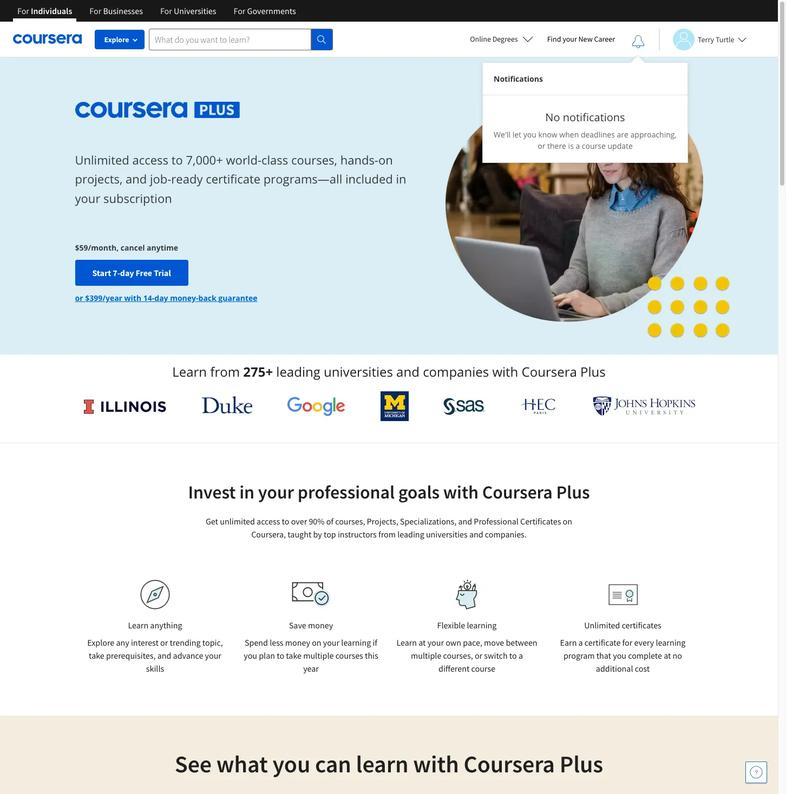 Task type: locate. For each thing, give the bounding box(es) containing it.
multiple up year
[[303, 650, 334, 661]]

1 horizontal spatial at
[[664, 650, 671, 661]]

learning inside earn a certificate for every learning program that you complete at no additional cost
[[656, 637, 686, 648]]

skills
[[146, 663, 164, 674]]

from
[[210, 363, 240, 381], [379, 529, 396, 540]]

2 vertical spatial on
[[312, 637, 321, 648]]

2 for from the left
[[90, 5, 101, 16]]

in right the included
[[396, 171, 407, 187]]

$59 /month, cancel anytime
[[75, 243, 178, 253]]

to inside the spend less money on your learning if you plan to take multiple courses this year
[[277, 650, 284, 661]]

with left 14-
[[124, 293, 141, 303]]

unlimited inside the unlimited access to 7,000+ world-class courses, hands-on projects, and job-ready certificate programs—all included in your subscription
[[75, 152, 129, 168]]

1 vertical spatial access
[[257, 516, 280, 527]]

access inside the unlimited access to 7,000+ world-class courses, hands-on projects, and job-ready certificate programs—all included in your subscription
[[132, 152, 168, 168]]

0 vertical spatial universities
[[324, 363, 393, 381]]

0 horizontal spatial course
[[471, 663, 496, 674]]

your up courses
[[323, 637, 340, 648]]

see what you can learn with coursera plus
[[175, 750, 603, 779]]

to left over at the bottom left of page
[[282, 516, 289, 527]]

2 horizontal spatial learn
[[397, 637, 417, 648]]

hide notifications image
[[632, 35, 645, 48]]

explore for explore
[[104, 35, 129, 44]]

leading inside get unlimited access to over 90% of courses, projects, specializations, and professional certificates on coursera, taught by top instructors from leading universities and companies.
[[398, 529, 424, 540]]

0 horizontal spatial certificate
[[206, 171, 261, 187]]

a down the between
[[519, 650, 523, 661]]

on right the certificates
[[563, 516, 572, 527]]

start
[[92, 268, 111, 279]]

of
[[326, 516, 334, 527]]

sas image
[[444, 398, 485, 415]]

courses, up different
[[443, 650, 473, 661]]

your left 'own'
[[428, 637, 444, 648]]

for universities
[[160, 5, 216, 16]]

world-
[[226, 152, 262, 168]]

4 for from the left
[[234, 5, 246, 16]]

for left businesses
[[90, 5, 101, 16]]

get unlimited access to over 90% of courses, projects, specializations, and professional certificates on coursera, taught by top instructors from leading universities and companies.
[[206, 516, 572, 540]]

0 vertical spatial access
[[132, 152, 168, 168]]

2 vertical spatial learn
[[397, 637, 417, 648]]

1 take from the left
[[89, 650, 104, 661]]

course down switch
[[471, 663, 496, 674]]

over
[[291, 516, 307, 527]]

turtle
[[716, 34, 735, 44]]

0 horizontal spatial access
[[132, 152, 168, 168]]

None search field
[[149, 28, 333, 50]]

1 vertical spatial courses,
[[335, 516, 365, 527]]

0 horizontal spatial on
[[312, 637, 321, 648]]

90%
[[309, 516, 325, 527]]

coursera plus image
[[75, 102, 240, 118]]

see
[[175, 750, 212, 779]]

2 vertical spatial coursera
[[464, 750, 555, 779]]

projects,
[[75, 171, 123, 187]]

terry turtle button
[[659, 28, 747, 50]]

you inside "notifications no notifications we'll let you know when deadlines are approaching, or there is a course update"
[[524, 129, 537, 140]]

duke university image
[[202, 396, 252, 414]]

hec paris image
[[520, 395, 558, 418]]

you inside the spend less money on your learning if you plan to take multiple courses this year
[[244, 650, 257, 661]]

1 vertical spatial coursera
[[482, 481, 553, 504]]

from inside get unlimited access to over 90% of courses, projects, specializations, and professional certificates on coursera, taught by top instructors from leading universities and companies.
[[379, 529, 396, 540]]

when
[[560, 129, 579, 140]]

your inside the unlimited access to 7,000+ world-class courses, hands-on projects, and job-ready certificate programs—all included in your subscription
[[75, 190, 100, 206]]

instructors
[[338, 529, 377, 540]]

money inside the spend less money on your learning if you plan to take multiple courses this year
[[285, 637, 310, 648]]

interest
[[131, 637, 159, 648]]

degrees
[[493, 34, 518, 44]]

switch
[[484, 650, 508, 661]]

universities inside get unlimited access to over 90% of courses, projects, specializations, and professional certificates on coursera, taught by top instructors from leading universities and companies.
[[426, 529, 468, 540]]

1 horizontal spatial take
[[286, 650, 302, 661]]

0 vertical spatial coursera
[[522, 363, 577, 381]]

universities up university of michigan image
[[324, 363, 393, 381]]

individuals
[[31, 5, 72, 16]]

$399
[[85, 293, 102, 303]]

2 vertical spatial a
[[519, 650, 523, 661]]

and up skills
[[157, 650, 171, 661]]

learn from 275+ leading universities and companies with coursera plus
[[172, 363, 606, 381]]

1 vertical spatial course
[[471, 663, 496, 674]]

you up additional on the right
[[613, 650, 627, 661]]

take inside explore any interest or trending topic, take prerequisites, and advance your skills
[[89, 650, 104, 661]]

1 vertical spatial at
[[664, 650, 671, 661]]

certificate inside the unlimited access to 7,000+ world-class courses, hands-on projects, and job-ready certificate programs—all included in your subscription
[[206, 171, 261, 187]]

for left universities
[[160, 5, 172, 16]]

explore for explore any interest or trending topic, take prerequisites, and advance your skills
[[87, 637, 114, 648]]

1 horizontal spatial unlimited
[[584, 620, 620, 631]]

0 vertical spatial explore
[[104, 35, 129, 44]]

universities down specializations,
[[426, 529, 468, 540]]

0 horizontal spatial leading
[[276, 363, 321, 381]]

2 take from the left
[[286, 650, 302, 661]]

with right goals
[[443, 481, 479, 504]]

to right "plan" on the bottom of the page
[[277, 650, 284, 661]]

0 horizontal spatial unlimited
[[75, 152, 129, 168]]

ready
[[171, 171, 203, 187]]

1 vertical spatial plus
[[556, 481, 590, 504]]

access up coursera,
[[257, 516, 280, 527]]

pace,
[[463, 637, 482, 648]]

1 horizontal spatial learning
[[467, 620, 497, 631]]

learning inside the spend less money on your learning if you plan to take multiple courses this year
[[341, 637, 371, 648]]

explore down 'for businesses'
[[104, 35, 129, 44]]

approaching,
[[631, 129, 677, 140]]

or
[[538, 141, 546, 151], [75, 293, 83, 303], [160, 637, 168, 648], [475, 650, 483, 661]]

1 vertical spatial learn
[[128, 620, 148, 631]]

2 multiple from the left
[[411, 650, 442, 661]]

access
[[132, 152, 168, 168], [257, 516, 280, 527]]

1 horizontal spatial day
[[154, 293, 168, 303]]

course down deadlines
[[582, 141, 606, 151]]

flexible
[[437, 620, 465, 631]]

0 vertical spatial courses,
[[291, 152, 337, 168]]

no
[[673, 650, 682, 661]]

multiple
[[303, 650, 334, 661], [411, 650, 442, 661]]

0 vertical spatial from
[[210, 363, 240, 381]]

0 horizontal spatial at
[[419, 637, 426, 648]]

from down projects, in the bottom of the page
[[379, 529, 396, 540]]

earn a certificate for every learning program that you complete at no additional cost
[[560, 637, 686, 674]]

certificate inside earn a certificate for every learning program that you complete at no additional cost
[[585, 637, 621, 648]]

and up subscription
[[126, 171, 147, 187]]

7,000+
[[186, 152, 223, 168]]

1 horizontal spatial access
[[257, 516, 280, 527]]

learn right if
[[397, 637, 417, 648]]

2 horizontal spatial on
[[563, 516, 572, 527]]

that
[[597, 650, 611, 661]]

1 multiple from the left
[[303, 650, 334, 661]]

multiple up different
[[411, 650, 442, 661]]

learn at your own pace, move between multiple courses, or switch to a different course
[[397, 637, 538, 674]]

certificate up that at the bottom right of the page
[[585, 637, 621, 648]]

0 horizontal spatial day
[[120, 268, 134, 279]]

learn up interest
[[128, 620, 148, 631]]

and left professional
[[458, 516, 472, 527]]

leading down specializations,
[[398, 529, 424, 540]]

day left free
[[120, 268, 134, 279]]

learning up no
[[656, 637, 686, 648]]

a
[[576, 141, 580, 151], [579, 637, 583, 648], [519, 650, 523, 661]]

take right "plan" on the bottom of the page
[[286, 650, 302, 661]]

with
[[124, 293, 141, 303], [493, 363, 518, 381], [443, 481, 479, 504], [413, 750, 459, 779]]

0 horizontal spatial take
[[89, 650, 104, 661]]

1 vertical spatial on
[[563, 516, 572, 527]]

take inside the spend less money on your learning if you plan to take multiple courses this year
[[286, 650, 302, 661]]

to inside get unlimited access to over 90% of courses, projects, specializations, and professional certificates on coursera, taught by top instructors from leading universities and companies.
[[282, 516, 289, 527]]

0 vertical spatial course
[[582, 141, 606, 151]]

1 vertical spatial leading
[[398, 529, 424, 540]]

1 vertical spatial a
[[579, 637, 583, 648]]

access up the job-
[[132, 152, 168, 168]]

0 vertical spatial at
[[419, 637, 426, 648]]

plus for invest in your professional goals with coursera plus
[[556, 481, 590, 504]]

your inside learn at your own pace, move between multiple courses, or switch to a different course
[[428, 637, 444, 648]]

learning
[[467, 620, 497, 631], [341, 637, 371, 648], [656, 637, 686, 648]]

on up the included
[[379, 152, 393, 168]]

explore left any
[[87, 637, 114, 648]]

0 horizontal spatial universities
[[324, 363, 393, 381]]

career
[[594, 34, 615, 44]]

1 vertical spatial money
[[285, 637, 310, 648]]

1 horizontal spatial universities
[[426, 529, 468, 540]]

find
[[547, 34, 561, 44]]

or down pace,
[[475, 650, 483, 661]]

explore inside popup button
[[104, 35, 129, 44]]

and
[[126, 171, 147, 187], [396, 363, 420, 381], [458, 516, 472, 527], [470, 529, 483, 540], [157, 650, 171, 661]]

2 horizontal spatial learning
[[656, 637, 686, 648]]

programs—all
[[264, 171, 342, 187]]

0 vertical spatial a
[[576, 141, 580, 151]]

learning for earn a certificate for every learning program that you complete at no additional cost
[[656, 637, 686, 648]]

to
[[172, 152, 183, 168], [282, 516, 289, 527], [277, 650, 284, 661], [510, 650, 517, 661]]

learning up courses
[[341, 637, 371, 648]]

1 vertical spatial certificate
[[585, 637, 621, 648]]

coursera,
[[251, 529, 286, 540]]

on down save money
[[312, 637, 321, 648]]

14-
[[143, 293, 155, 303]]

specializations,
[[400, 516, 457, 527]]

program
[[564, 650, 595, 661]]

1 for from the left
[[17, 5, 29, 16]]

find your new career link
[[542, 32, 621, 46]]

unlimited access to 7,000+ world-class courses, hands-on projects, and job-ready certificate programs—all included in your subscription
[[75, 152, 407, 206]]

courses, up programs—all
[[291, 152, 337, 168]]

0 horizontal spatial learn
[[128, 620, 148, 631]]

additional
[[596, 663, 633, 674]]

learn up duke university image
[[172, 363, 207, 381]]

0 vertical spatial on
[[379, 152, 393, 168]]

from left 275+
[[210, 363, 240, 381]]

unlimited for unlimited certificates
[[584, 620, 620, 631]]

any
[[116, 637, 129, 648]]

in up "unlimited"
[[239, 481, 255, 504]]

to inside learn at your own pace, move between multiple courses, or switch to a different course
[[510, 650, 517, 661]]

a inside learn at your own pace, move between multiple courses, or switch to a different course
[[519, 650, 523, 661]]

0 vertical spatial unlimited
[[75, 152, 129, 168]]

by
[[313, 529, 322, 540]]

your down projects,
[[75, 190, 100, 206]]

multiple inside learn at your own pace, move between multiple courses, or switch to a different course
[[411, 650, 442, 661]]

0 vertical spatial learn
[[172, 363, 207, 381]]

course
[[582, 141, 606, 151], [471, 663, 496, 674]]

1 vertical spatial explore
[[87, 637, 114, 648]]

cost
[[635, 663, 650, 674]]

governments
[[247, 5, 296, 16]]

to down the between
[[510, 650, 517, 661]]

or down know
[[538, 141, 546, 151]]

1 horizontal spatial leading
[[398, 529, 424, 540]]

you right 'let'
[[524, 129, 537, 140]]

at left 'own'
[[419, 637, 426, 648]]

0 vertical spatial plus
[[581, 363, 606, 381]]

1 horizontal spatial in
[[396, 171, 407, 187]]

0 horizontal spatial in
[[239, 481, 255, 504]]

courses, inside the unlimited access to 7,000+ world-class courses, hands-on projects, and job-ready certificate programs—all included in your subscription
[[291, 152, 337, 168]]

or inside learn at your own pace, move between multiple courses, or switch to a different course
[[475, 650, 483, 661]]

0 horizontal spatial from
[[210, 363, 240, 381]]

your down topic,
[[205, 650, 221, 661]]

and up university of michigan image
[[396, 363, 420, 381]]

courses, up instructors
[[335, 516, 365, 527]]

1 horizontal spatial learn
[[172, 363, 207, 381]]

know
[[539, 129, 558, 140]]

or down anything
[[160, 637, 168, 648]]

get
[[206, 516, 218, 527]]

1 horizontal spatial multiple
[[411, 650, 442, 661]]

and inside the unlimited access to 7,000+ world-class courses, hands-on projects, and job-ready certificate programs—all included in your subscription
[[126, 171, 147, 187]]

a inside "notifications no notifications we'll let you know when deadlines are approaching, or there is a course update"
[[576, 141, 580, 151]]

for for governments
[[234, 5, 246, 16]]

0 vertical spatial day
[[120, 268, 134, 279]]

for up what do you want to learn? text box
[[234, 5, 246, 16]]

0 vertical spatial in
[[396, 171, 407, 187]]

take left prerequisites,
[[89, 650, 104, 661]]

start 7-day free trial button
[[75, 260, 188, 286]]

0 horizontal spatial multiple
[[303, 650, 334, 661]]

money right save
[[308, 620, 333, 631]]

money down save
[[285, 637, 310, 648]]

professional
[[298, 481, 395, 504]]

1 vertical spatial day
[[154, 293, 168, 303]]

unlimited up projects,
[[75, 152, 129, 168]]

at left no
[[664, 650, 671, 661]]

deadlines
[[581, 129, 615, 140]]

0 horizontal spatial learning
[[341, 637, 371, 648]]

learning up pace,
[[467, 620, 497, 631]]

or $399 /year with 14-day money-back guarantee
[[75, 293, 258, 303]]

you left can
[[273, 750, 310, 779]]

learn anything image
[[140, 580, 170, 610]]

to inside the unlimited access to 7,000+ world-class courses, hands-on projects, and job-ready certificate programs—all included in your subscription
[[172, 152, 183, 168]]

notifications
[[494, 74, 543, 84]]

university of illinois at urbana-champaign image
[[83, 398, 167, 415]]

terry turtle
[[698, 34, 735, 44]]

courses,
[[291, 152, 337, 168], [335, 516, 365, 527], [443, 650, 473, 661]]

trending
[[170, 637, 201, 648]]

unlimited up that at the bottom right of the page
[[584, 620, 620, 631]]

2 vertical spatial plus
[[560, 750, 603, 779]]

prerequisites,
[[106, 650, 156, 661]]

save money image
[[292, 582, 331, 608]]

1 vertical spatial universities
[[426, 529, 468, 540]]

learn inside learn at your own pace, move between multiple courses, or switch to a different course
[[397, 637, 417, 648]]

class
[[262, 152, 288, 168]]

day left money-
[[154, 293, 168, 303]]

notifications no notifications we'll let you know when deadlines are approaching, or there is a course update
[[494, 74, 677, 151]]

a right is
[[576, 141, 580, 151]]

spend
[[245, 637, 268, 648]]

1 horizontal spatial course
[[582, 141, 606, 151]]

with right companies at the top right
[[493, 363, 518, 381]]

leading up google image in the left of the page
[[276, 363, 321, 381]]

for
[[17, 5, 29, 16], [90, 5, 101, 16], [160, 5, 172, 16], [234, 5, 246, 16]]

0 vertical spatial money
[[308, 620, 333, 631]]

2 vertical spatial courses,
[[443, 650, 473, 661]]

What do you want to learn? text field
[[149, 28, 311, 50]]

to up ready
[[172, 152, 183, 168]]

1 horizontal spatial on
[[379, 152, 393, 168]]

a right earn
[[579, 637, 583, 648]]

1 horizontal spatial certificate
[[585, 637, 621, 648]]

for for universities
[[160, 5, 172, 16]]

day
[[120, 268, 134, 279], [154, 293, 168, 303]]

with right learn
[[413, 750, 459, 779]]

1 horizontal spatial from
[[379, 529, 396, 540]]

you down spend
[[244, 650, 257, 661]]

coursera for see what you can learn with coursera plus
[[464, 750, 555, 779]]

coursera for invest in your professional goals with coursera plus
[[482, 481, 553, 504]]

0 vertical spatial certificate
[[206, 171, 261, 187]]

certificate down the world-
[[206, 171, 261, 187]]

explore inside explore any interest or trending topic, take prerequisites, and advance your skills
[[87, 637, 114, 648]]

for businesses
[[90, 5, 143, 16]]

1 vertical spatial unlimited
[[584, 620, 620, 631]]

1 vertical spatial from
[[379, 529, 396, 540]]

for left 'individuals'
[[17, 5, 29, 16]]

unlimited
[[220, 516, 255, 527]]

3 for from the left
[[160, 5, 172, 16]]



Task type: describe. For each thing, give the bounding box(es) containing it.
new
[[579, 34, 593, 44]]

back
[[199, 293, 216, 303]]

in inside the unlimited access to 7,000+ world-class courses, hands-on projects, and job-ready certificate programs—all included in your subscription
[[396, 171, 407, 187]]

course inside learn at your own pace, move between multiple courses, or switch to a different course
[[471, 663, 496, 674]]

spend less money on your learning if you plan to take multiple courses this year
[[244, 637, 378, 674]]

your right find
[[563, 34, 577, 44]]

/year
[[102, 293, 122, 303]]

for governments
[[234, 5, 296, 16]]

find your new career
[[547, 34, 615, 44]]

for individuals
[[17, 5, 72, 16]]

explore button
[[95, 30, 145, 49]]

for for individuals
[[17, 5, 29, 16]]

courses
[[336, 650, 363, 661]]

companies
[[423, 363, 489, 381]]

for for businesses
[[90, 5, 101, 16]]

at inside earn a certificate for every learning program that you complete at no additional cost
[[664, 650, 671, 661]]

banner navigation
[[9, 0, 305, 30]]

plan
[[259, 650, 275, 661]]

/month,
[[88, 243, 119, 253]]

a inside earn a certificate for every learning program that you complete at no additional cost
[[579, 637, 583, 648]]

day inside button
[[120, 268, 134, 279]]

johns hopkins university image
[[593, 396, 696, 416]]

save money
[[289, 620, 333, 631]]

at inside learn at your own pace, move between multiple courses, or switch to a different course
[[419, 637, 426, 648]]

courses, inside learn at your own pace, move between multiple courses, or switch to a different course
[[443, 650, 473, 661]]

complete
[[628, 650, 662, 661]]

top
[[324, 529, 336, 540]]

or left '$399'
[[75, 293, 83, 303]]

on inside get unlimited access to over 90% of courses, projects, specializations, and professional certificates on coursera, taught by top instructors from leading universities and companies.
[[563, 516, 572, 527]]

companies.
[[485, 529, 527, 540]]

projects,
[[367, 516, 398, 527]]

between
[[506, 637, 538, 648]]

let
[[513, 129, 522, 140]]

job-
[[150, 171, 171, 187]]

$59
[[75, 243, 88, 253]]

universities
[[174, 5, 216, 16]]

your up over at the bottom left of page
[[258, 481, 294, 504]]

access inside get unlimited access to over 90% of courses, projects, specializations, and professional certificates on coursera, taught by top instructors from leading universities and companies.
[[257, 516, 280, 527]]

hands-
[[340, 152, 379, 168]]

if
[[373, 637, 378, 648]]

coursera image
[[13, 30, 82, 48]]

for
[[623, 637, 633, 648]]

we'll
[[494, 129, 511, 140]]

flexible learning image
[[448, 580, 486, 610]]

your inside the spend less money on your learning if you plan to take multiple courses this year
[[323, 637, 340, 648]]

update
[[608, 141, 633, 151]]

learn for learn anything
[[128, 620, 148, 631]]

free
[[136, 268, 152, 279]]

learn for learn at your own pace, move between multiple courses, or switch to a different course
[[397, 637, 417, 648]]

learning for spend less money on your learning if you plan to take multiple courses this year
[[341, 637, 371, 648]]

learn
[[356, 750, 409, 779]]

subscription
[[103, 190, 172, 206]]

0 vertical spatial leading
[[276, 363, 321, 381]]

is
[[568, 141, 574, 151]]

certificates
[[520, 516, 561, 527]]

plus for see what you can learn with coursera plus
[[560, 750, 603, 779]]

no
[[546, 110, 560, 125]]

help center image
[[750, 766, 763, 779]]

advance
[[173, 650, 203, 661]]

trial
[[154, 268, 171, 279]]

move
[[484, 637, 504, 648]]

learn for learn from 275+ leading universities and companies with coursera plus
[[172, 363, 207, 381]]

own
[[446, 637, 461, 648]]

google image
[[287, 396, 346, 416]]

earn
[[560, 637, 577, 648]]

guarantee
[[218, 293, 258, 303]]

less
[[270, 637, 284, 648]]

unlimited certificates image
[[608, 584, 638, 606]]

year
[[303, 663, 319, 674]]

money-
[[170, 293, 199, 303]]

1 vertical spatial in
[[239, 481, 255, 504]]

you inside earn a certificate for every learning program that you complete at no additional cost
[[613, 650, 627, 661]]

7-
[[113, 268, 120, 279]]

and down professional
[[470, 529, 483, 540]]

invest in your professional goals with coursera plus
[[188, 481, 590, 504]]

every
[[634, 637, 654, 648]]

on inside the spend less money on your learning if you plan to take multiple courses this year
[[312, 637, 321, 648]]

are
[[617, 129, 629, 140]]

unlimited certificates
[[584, 620, 662, 631]]

and inside explore any interest or trending topic, take prerequisites, and advance your skills
[[157, 650, 171, 661]]

university of michigan image
[[381, 392, 409, 421]]

goals
[[398, 481, 440, 504]]

explore any interest or trending topic, take prerequisites, and advance your skills
[[87, 637, 223, 674]]

invest
[[188, 481, 236, 504]]

can
[[315, 750, 351, 779]]

unlimited for unlimited access to 7,000+ world-class courses, hands-on projects, and job-ready certificate programs—all included in your subscription
[[75, 152, 129, 168]]

start 7-day free trial
[[92, 268, 171, 279]]

or inside explore any interest or trending topic, take prerequisites, and advance your skills
[[160, 637, 168, 648]]

courses, inside get unlimited access to over 90% of courses, projects, specializations, and professional certificates on coursera, taught by top instructors from leading universities and companies.
[[335, 516, 365, 527]]

on inside the unlimited access to 7,000+ world-class courses, hands-on projects, and job-ready certificate programs—all included in your subscription
[[379, 152, 393, 168]]

different
[[439, 663, 470, 674]]

terry
[[698, 34, 714, 44]]

flexible learning
[[437, 620, 497, 631]]

your inside explore any interest or trending topic, take prerequisites, and advance your skills
[[205, 650, 221, 661]]

online degrees
[[470, 34, 518, 44]]

multiple inside the spend less money on your learning if you plan to take multiple courses this year
[[303, 650, 334, 661]]

topic,
[[202, 637, 223, 648]]

businesses
[[103, 5, 143, 16]]

online degrees button
[[462, 27, 542, 51]]

certificates
[[622, 620, 662, 631]]

or inside "notifications no notifications we'll let you know when deadlines are approaching, or there is a course update"
[[538, 141, 546, 151]]

there
[[548, 141, 566, 151]]

what
[[216, 750, 268, 779]]

save
[[289, 620, 306, 631]]

notifications
[[563, 110, 625, 125]]

taught
[[288, 529, 312, 540]]

course inside "notifications no notifications we'll let you know when deadlines are approaching, or there is a course update"
[[582, 141, 606, 151]]



Task type: vqa. For each thing, say whether or not it's contained in the screenshot.
Reviews link
no



